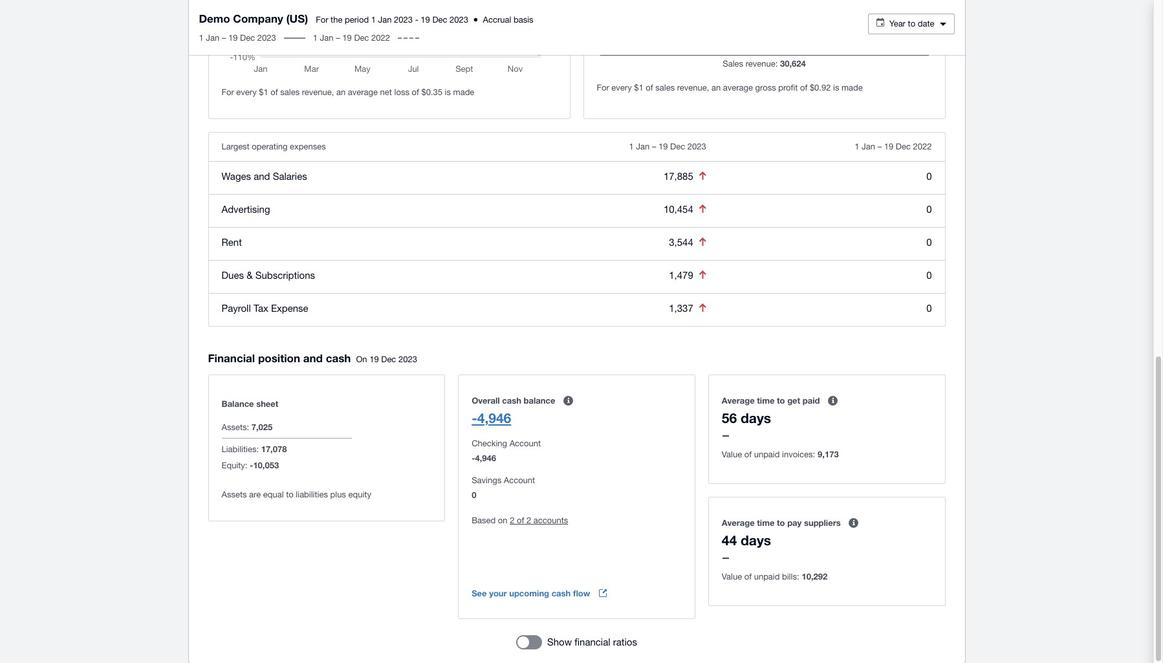Task type: describe. For each thing, give the bounding box(es) containing it.
56 days
[[722, 410, 771, 426]]

rent
[[222, 236, 242, 247]]

to inside popup button
[[908, 19, 915, 28]]

0 horizontal spatial 1 jan – 19 dec 2023
[[199, 33, 276, 43]]

loss
[[394, 87, 409, 97]]

balance sheet
[[222, 399, 278, 409]]

1,337
[[669, 303, 693, 314]]

financial
[[208, 351, 255, 365]]

subscriptions
[[255, 269, 315, 280]]

sales for of sales revenue, an average gross profit of
[[655, 82, 675, 92]]

assets:
[[222, 423, 249, 432]]

average for 44
[[722, 518, 755, 528]]

dues
[[222, 269, 244, 280]]

0 inside savings account 0 based on 2 of 2 accounts
[[472, 490, 476, 500]]

1,479 link
[[669, 270, 693, 281]]

1 horizontal spatial cash
[[502, 395, 521, 406]]

dues & subscriptions
[[222, 269, 315, 280]]

more information image for -4,946
[[555, 388, 581, 414]]

negative sentiment image for 1,479
[[699, 270, 706, 279]]

expense
[[271, 302, 308, 313]]

see your upcoming cash flow
[[472, 588, 590, 599]]

to left get
[[777, 395, 785, 406]]

wages and salaries
[[222, 170, 307, 181]]

sales revenue : 30,624
[[723, 58, 806, 68]]

largest operating expenses
[[222, 141, 326, 151]]

checking account -4,946
[[472, 439, 541, 463]]

bills:
[[782, 572, 799, 582]]

9,173
[[818, 449, 839, 459]]

ratios
[[613, 637, 637, 648]]

liabilities
[[296, 490, 328, 500]]

0 link for 10,454
[[926, 203, 932, 214]]

$0.35
[[421, 87, 442, 97]]

demo
[[199, 12, 230, 25]]

revenue, for of sales revenue, an average net loss of
[[302, 87, 334, 97]]

account for 4,946
[[510, 439, 541, 448]]

$0.92
[[810, 82, 831, 92]]

(us)
[[286, 12, 308, 25]]

made for for every $1 of sales revenue, an average net loss of $0.35 is made
[[453, 87, 474, 97]]

1,479
[[669, 270, 693, 281]]

your
[[489, 588, 507, 599]]

sales
[[723, 59, 743, 68]]

invoices:
[[782, 450, 815, 459]]

dec inside financial position and cash on 19 dec 2023
[[381, 354, 396, 364]]

accrual
[[483, 15, 511, 25]]

0 for 3,544
[[926, 236, 932, 247]]

plus
[[330, 490, 346, 500]]

negative sentiment image for 10,454
[[699, 204, 706, 213]]

paid
[[803, 395, 820, 406]]

0 for 1,337
[[926, 302, 932, 313]]

basis
[[514, 15, 533, 25]]

get
[[787, 395, 800, 406]]

on
[[356, 354, 367, 364]]

assets are equal to liabilities plus equity
[[222, 490, 371, 500]]

3,544
[[669, 237, 693, 248]]

year to date
[[889, 19, 934, 28]]

liabilities: 17,078 equity: -10,053
[[222, 444, 287, 470]]

$1 for of sales revenue, an average gross profit of
[[634, 82, 644, 92]]

liabilities:
[[222, 445, 259, 454]]

unpaid for 56 days
[[754, 450, 780, 459]]

largest operating expenses element
[[209, 132, 945, 326]]

an for gross
[[712, 82, 721, 92]]

value of unpaid invoices: 9,173
[[722, 449, 839, 459]]

1 jan – 19 dec 2022 for 1 jan
[[313, 33, 390, 43]]

position
[[258, 351, 300, 365]]

0 link for 1,479
[[926, 269, 932, 280]]

- inside liabilities: 17,078 equity: -10,053
[[250, 460, 253, 470]]

show
[[547, 637, 572, 648]]

see your upcoming cash flow button
[[461, 580, 619, 606]]

balance
[[222, 399, 254, 409]]

for every $1 of sales revenue, an average gross profit of $0.92 is made
[[597, 82, 863, 92]]

equity
[[348, 490, 371, 500]]

2022 for largest operating expenses
[[913, 141, 932, 151]]

company
[[233, 12, 283, 25]]

0 for 10,454
[[926, 203, 932, 214]]

2023 down company
[[257, 33, 276, 43]]

2023 left accrual
[[450, 15, 468, 25]]

1 jan – 19 dec 2022 for largest operating expenses
[[855, 141, 932, 151]]

expenses
[[290, 141, 326, 151]]

- right period
[[415, 15, 418, 25]]

for for for every $1 of sales revenue, an average net loss of $0.35 is made
[[222, 87, 234, 97]]

19 inside financial position and cash on 19 dec 2023
[[369, 354, 379, 364]]

date
[[918, 19, 934, 28]]

see
[[472, 588, 487, 599]]

equal
[[263, 490, 284, 500]]

are
[[249, 490, 261, 500]]

to left the pay
[[777, 518, 785, 528]]

show financial ratios
[[547, 637, 637, 648]]

3,544 link
[[669, 237, 693, 248]]

0 vertical spatial 4,946
[[477, 410, 511, 426]]

44 days
[[722, 533, 771, 549]]

average time to pay suppliers
[[722, 518, 841, 528]]

- down overall
[[472, 410, 477, 426]]

days for 44 days
[[741, 533, 771, 549]]

is for $0.92
[[833, 82, 839, 92]]

assets: 7,025
[[222, 422, 273, 432]]

of inside savings account 0 based on 2 of 2 accounts
[[517, 516, 524, 525]]

10,454 link
[[664, 204, 693, 215]]

an for net
[[336, 87, 346, 97]]

suppliers
[[804, 518, 841, 528]]

negative sentiment image for 1,337
[[699, 303, 706, 312]]

value for 56
[[722, 450, 742, 459]]

1 jan – 19 dec 2023 inside largest operating expenses element
[[629, 141, 706, 151]]

to right equal at bottom
[[286, 490, 294, 500]]

2023 inside financial position and cash on 19 dec 2023
[[398, 354, 417, 364]]

financial
[[575, 637, 610, 648]]

1,337 link
[[669, 303, 693, 314]]

pay
[[787, 518, 802, 528]]

payroll
[[222, 302, 251, 313]]

- inside checking account -4,946
[[472, 453, 475, 463]]



Task type: vqa. For each thing, say whether or not it's contained in the screenshot.
dec 07, 2023 corresponding to 72.70
no



Task type: locate. For each thing, give the bounding box(es) containing it.
1 vertical spatial 4,946
[[475, 453, 496, 463]]

10,053
[[253, 460, 279, 470]]

unpaid inside value of unpaid invoices: 9,173
[[754, 450, 780, 459]]

average for 56
[[722, 395, 755, 406]]

gross
[[755, 82, 776, 92]]

unpaid for 44 days
[[754, 572, 780, 582]]

flow
[[573, 588, 590, 599]]

to right the year at the top
[[908, 19, 915, 28]]

is right '$0.92'
[[833, 82, 839, 92]]

account
[[510, 439, 541, 448], [504, 476, 535, 485]]

average for net
[[348, 87, 378, 97]]

1 negative sentiment image from the top
[[699, 204, 706, 213]]

average up 44 days
[[722, 518, 755, 528]]

1 vertical spatial negative sentiment image
[[699, 237, 706, 246]]

2022 inside largest operating expenses element
[[913, 141, 932, 151]]

2 vertical spatial cash
[[552, 588, 571, 599]]

30,624
[[780, 58, 806, 68]]

0 vertical spatial 1 jan – 19 dec 2023
[[199, 33, 276, 43]]

salaries
[[273, 170, 307, 181]]

year
[[889, 19, 906, 28]]

an left gross
[[712, 82, 721, 92]]

1 horizontal spatial 1 jan – 19 dec 2022
[[855, 141, 932, 151]]

every
[[612, 82, 632, 92], [236, 87, 257, 97]]

0 vertical spatial average
[[722, 395, 755, 406]]

1 horizontal spatial sales
[[655, 82, 675, 92]]

2023 right period
[[394, 15, 413, 25]]

- right the equity:
[[250, 460, 253, 470]]

1 horizontal spatial 2
[[527, 516, 531, 525]]

cash for and
[[326, 351, 351, 365]]

1 value from the top
[[722, 450, 742, 459]]

0 horizontal spatial every
[[236, 87, 257, 97]]

2 days from the top
[[741, 533, 771, 549]]

and right the wages
[[254, 170, 270, 181]]

value inside value of unpaid bills: 10,292
[[722, 572, 742, 582]]

every for of sales revenue, an average net loss of
[[236, 87, 257, 97]]

1
[[371, 15, 376, 25], [199, 33, 204, 43], [313, 33, 318, 43], [629, 141, 634, 151], [855, 141, 859, 151]]

2 horizontal spatial for
[[597, 82, 609, 92]]

2 2 from the left
[[527, 516, 531, 525]]

value for 44
[[722, 572, 742, 582]]

1 horizontal spatial revenue,
[[677, 82, 709, 92]]

0 vertical spatial negative sentiment image
[[699, 171, 706, 180]]

0 link for 17,885
[[926, 170, 932, 181]]

4,946 down the checking
[[475, 453, 496, 463]]

10,454
[[664, 204, 693, 215]]

the
[[331, 15, 342, 25]]

on
[[498, 516, 508, 525]]

-4,946
[[472, 410, 511, 426]]

- down the checking
[[472, 453, 475, 463]]

0 horizontal spatial 1 jan – 19 dec 2022
[[313, 33, 390, 43]]

and right position
[[303, 351, 323, 365]]

2 value from the top
[[722, 572, 742, 582]]

1 vertical spatial value
[[722, 572, 742, 582]]

overall
[[472, 395, 500, 406]]

1 horizontal spatial average
[[723, 82, 753, 92]]

1 vertical spatial 1 jan – 19 dec 2022
[[855, 141, 932, 151]]

$1
[[634, 82, 644, 92], [259, 87, 268, 97]]

for the period 1 jan 2023 - 19 dec 2023  ●  accrual basis
[[316, 15, 533, 25]]

0 link for 1,337
[[926, 302, 932, 313]]

average up 56 days
[[722, 395, 755, 406]]

0 vertical spatial 2022
[[371, 33, 390, 43]]

4,946
[[477, 410, 511, 426], [475, 453, 496, 463]]

2023
[[394, 15, 413, 25], [450, 15, 468, 25], [257, 33, 276, 43], [688, 141, 706, 151], [398, 354, 417, 364]]

1 jan – 19 dec 2023 up 17,885 link
[[629, 141, 706, 151]]

net
[[380, 87, 392, 97]]

0 horizontal spatial sales
[[280, 87, 300, 97]]

2 right on
[[510, 516, 515, 525]]

0 vertical spatial days
[[741, 410, 771, 426]]

17,078
[[261, 444, 287, 454]]

time up 44 days
[[757, 518, 775, 528]]

advertising
[[222, 203, 270, 214]]

2 time from the top
[[757, 518, 775, 528]]

based
[[472, 516, 496, 525]]

1 horizontal spatial for
[[316, 15, 328, 25]]

jan
[[378, 15, 392, 25], [206, 33, 220, 43], [320, 33, 334, 43], [636, 141, 650, 151], [862, 141, 875, 151]]

account right the checking
[[510, 439, 541, 448]]

0 link for 3,544
[[926, 236, 932, 247]]

4,946 down overall
[[477, 410, 511, 426]]

1 vertical spatial days
[[741, 533, 771, 549]]

and inside largest operating expenses element
[[254, 170, 270, 181]]

account inside checking account -4,946
[[510, 439, 541, 448]]

negative sentiment image right 3,544
[[699, 237, 706, 246]]

2 negative sentiment image from the top
[[699, 270, 706, 279]]

1 vertical spatial average
[[722, 518, 755, 528]]

1 horizontal spatial made
[[842, 82, 863, 92]]

value down 44 on the bottom of the page
[[722, 572, 742, 582]]

value inside value of unpaid invoices: 9,173
[[722, 450, 742, 459]]

account down checking account -4,946
[[504, 476, 535, 485]]

demo company (us)
[[199, 12, 308, 25]]

financial position and cash on 19 dec 2023
[[208, 351, 417, 365]]

$1 for of sales revenue, an average net loss of
[[259, 87, 268, 97]]

of inside value of unpaid invoices: 9,173
[[744, 450, 752, 459]]

time for 44 days
[[757, 518, 775, 528]]

0 horizontal spatial $1
[[259, 87, 268, 97]]

1 vertical spatial account
[[504, 476, 535, 485]]

0 vertical spatial value
[[722, 450, 742, 459]]

1 unpaid from the top
[[754, 450, 780, 459]]

17,885 link
[[664, 171, 693, 182]]

0 vertical spatial 1 jan – 19 dec 2022
[[313, 33, 390, 43]]

days right 44 on the bottom of the page
[[741, 533, 771, 549]]

1 horizontal spatial 1 jan – 19 dec 2023
[[629, 141, 706, 151]]

0 horizontal spatial 2
[[510, 516, 515, 525]]

2023 right the "on"
[[398, 354, 417, 364]]

1 horizontal spatial is
[[833, 82, 839, 92]]

more information image for 44
[[841, 510, 867, 536]]

cash inside button
[[552, 588, 571, 599]]

2023 up 17,885
[[688, 141, 706, 151]]

4 0 link from the top
[[926, 269, 932, 280]]

–
[[222, 33, 226, 43], [336, 33, 340, 43], [652, 141, 656, 151], [878, 141, 882, 151]]

0 horizontal spatial for
[[222, 87, 234, 97]]

revenue
[[746, 59, 775, 68]]

3 negative sentiment image from the top
[[699, 303, 706, 312]]

&
[[247, 269, 253, 280]]

0 vertical spatial time
[[757, 395, 775, 406]]

1 negative sentiment image from the top
[[699, 171, 706, 180]]

1 vertical spatial negative sentiment image
[[699, 270, 706, 279]]

an left net
[[336, 87, 346, 97]]

0 for 17,885
[[926, 170, 932, 181]]

revenue, for of sales revenue, an average gross profit of
[[677, 82, 709, 92]]

time for 56 days
[[757, 395, 775, 406]]

1 2 from the left
[[510, 516, 515, 525]]

1 jan – 19 dec 2022
[[313, 33, 390, 43], [855, 141, 932, 151]]

of
[[646, 82, 653, 92], [800, 82, 808, 92], [271, 87, 278, 97], [412, 87, 419, 97], [744, 450, 752, 459], [517, 516, 524, 525], [744, 572, 752, 582]]

cash left the "on"
[[326, 351, 351, 365]]

0 vertical spatial unpaid
[[754, 450, 780, 459]]

for for for every $1 of sales revenue, an average gross profit of $0.92 is made
[[597, 82, 609, 92]]

2022
[[371, 33, 390, 43], [913, 141, 932, 151]]

average time to get paid
[[722, 395, 820, 406]]

cash right overall
[[502, 395, 521, 406]]

negative sentiment image right 1,479 link
[[699, 270, 706, 279]]

0 horizontal spatial an
[[336, 87, 346, 97]]

largest
[[222, 141, 250, 151]]

checking
[[472, 439, 507, 448]]

negative sentiment image for 3,544
[[699, 237, 706, 246]]

value down 56
[[722, 450, 742, 459]]

2 unpaid from the top
[[754, 572, 780, 582]]

1 vertical spatial time
[[757, 518, 775, 528]]

savings account 0 based on 2 of 2 accounts
[[472, 476, 568, 525]]

days for 56 days
[[741, 410, 771, 426]]

for every $1 of sales revenue, an average net loss of $0.35 is made
[[222, 87, 474, 97]]

1 0 link from the top
[[926, 170, 932, 181]]

1 jan – 19 dec 2022 inside largest operating expenses element
[[855, 141, 932, 151]]

2 left accounts
[[527, 516, 531, 525]]

2
[[510, 516, 515, 525], [527, 516, 531, 525]]

0 vertical spatial cash
[[326, 351, 351, 365]]

1 time from the top
[[757, 395, 775, 406]]

1 vertical spatial 1 jan – 19 dec 2023
[[629, 141, 706, 151]]

17,885
[[664, 171, 693, 182]]

is for $0.35
[[445, 87, 451, 97]]

every for of sales revenue, an average gross profit of
[[612, 82, 632, 92]]

:
[[775, 59, 778, 68]]

more information image
[[555, 388, 581, 414], [820, 388, 846, 414], [841, 510, 867, 536]]

tax
[[254, 302, 268, 313]]

2 0 link from the top
[[926, 203, 932, 214]]

time up 56 days
[[757, 395, 775, 406]]

-
[[415, 15, 418, 25], [472, 410, 477, 426], [472, 453, 475, 463], [250, 460, 253, 470]]

negative sentiment image right 1,337 link
[[699, 303, 706, 312]]

7,025
[[251, 422, 273, 432]]

1 days from the top
[[741, 410, 771, 426]]

negative sentiment image right 10,454
[[699, 204, 706, 213]]

negative sentiment image right 17,885 link
[[699, 171, 706, 180]]

1 jan – 19 dec 2023 down demo company (us)
[[199, 33, 276, 43]]

accounts
[[534, 516, 568, 525]]

upcoming
[[509, 588, 549, 599]]

overall cash balance
[[472, 395, 555, 406]]

0 horizontal spatial average
[[348, 87, 378, 97]]

average left net
[[348, 87, 378, 97]]

negative sentiment image for 17,885
[[699, 171, 706, 180]]

negative sentiment image
[[699, 171, 706, 180], [699, 237, 706, 246], [699, 303, 706, 312]]

an
[[712, 82, 721, 92], [336, 87, 346, 97]]

made for for every $1 of sales revenue, an average gross profit of $0.92 is made
[[842, 82, 863, 92]]

days down average time to get paid
[[741, 410, 771, 426]]

cash left the flow
[[552, 588, 571, 599]]

and
[[254, 170, 270, 181], [303, 351, 323, 365]]

assets
[[222, 490, 247, 500]]

5 0 link from the top
[[926, 302, 932, 313]]

profit
[[778, 82, 798, 92]]

wages
[[222, 170, 251, 181]]

0 vertical spatial account
[[510, 439, 541, 448]]

1 horizontal spatial and
[[303, 351, 323, 365]]

2 average from the top
[[722, 518, 755, 528]]

more information image for 56
[[820, 388, 846, 414]]

1 horizontal spatial every
[[612, 82, 632, 92]]

0 horizontal spatial revenue,
[[302, 87, 334, 97]]

value of unpaid bills: 10,292
[[722, 571, 828, 582]]

sales for of sales revenue, an average net loss of
[[280, 87, 300, 97]]

operating
[[252, 141, 288, 151]]

1 horizontal spatial 2022
[[913, 141, 932, 151]]

0 horizontal spatial is
[[445, 87, 451, 97]]

3 0 link from the top
[[926, 236, 932, 247]]

2 of 2 accounts button
[[510, 513, 568, 529]]

made
[[842, 82, 863, 92], [453, 87, 474, 97]]

is right $0.35
[[445, 87, 451, 97]]

2 vertical spatial negative sentiment image
[[699, 303, 706, 312]]

to
[[908, 19, 915, 28], [777, 395, 785, 406], [286, 490, 294, 500], [777, 518, 785, 528]]

2023 inside largest operating expenses element
[[688, 141, 706, 151]]

2 horizontal spatial cash
[[552, 588, 571, 599]]

equity:
[[222, 461, 247, 470]]

cash
[[326, 351, 351, 365], [502, 395, 521, 406], [552, 588, 571, 599]]

1 horizontal spatial an
[[712, 82, 721, 92]]

4,946 inside checking account -4,946
[[475, 453, 496, 463]]

account inside savings account 0 based on 2 of 2 accounts
[[504, 476, 535, 485]]

of inside value of unpaid bills: 10,292
[[744, 572, 752, 582]]

unpaid
[[754, 450, 780, 459], [754, 572, 780, 582]]

made right $0.35
[[453, 87, 474, 97]]

0 link
[[926, 170, 932, 181], [926, 203, 932, 214], [926, 236, 932, 247], [926, 269, 932, 280], [926, 302, 932, 313]]

negative sentiment image
[[699, 204, 706, 213], [699, 270, 706, 279]]

0 horizontal spatial 2022
[[371, 33, 390, 43]]

1 vertical spatial cash
[[502, 395, 521, 406]]

1 vertical spatial unpaid
[[754, 572, 780, 582]]

1 horizontal spatial $1
[[634, 82, 644, 92]]

unpaid left invoices: at right
[[754, 450, 780, 459]]

savings
[[472, 476, 501, 485]]

unpaid inside value of unpaid bills: 10,292
[[754, 572, 780, 582]]

cash for upcoming
[[552, 588, 571, 599]]

10,292
[[802, 571, 828, 582]]

balance
[[524, 395, 555, 406]]

average for gross
[[723, 82, 753, 92]]

1 vertical spatial 2022
[[913, 141, 932, 151]]

revenue,
[[677, 82, 709, 92], [302, 87, 334, 97]]

0 horizontal spatial made
[[453, 87, 474, 97]]

1 average from the top
[[722, 395, 755, 406]]

0 horizontal spatial and
[[254, 170, 270, 181]]

0 vertical spatial negative sentiment image
[[699, 204, 706, 213]]

average down sales
[[723, 82, 753, 92]]

sheet
[[256, 399, 278, 409]]

sales
[[655, 82, 675, 92], [280, 87, 300, 97]]

0 horizontal spatial cash
[[326, 351, 351, 365]]

0 vertical spatial and
[[254, 170, 270, 181]]

1 vertical spatial and
[[303, 351, 323, 365]]

2 negative sentiment image from the top
[[699, 237, 706, 246]]

unpaid left the "bills:"
[[754, 572, 780, 582]]

0 for 1,479
[[926, 269, 932, 280]]

made right '$0.92'
[[842, 82, 863, 92]]

account for based
[[504, 476, 535, 485]]

for for for the period 1 jan 2023 - 19 dec 2023  ●  accrual basis
[[316, 15, 328, 25]]

2022 for 1 jan
[[371, 33, 390, 43]]



